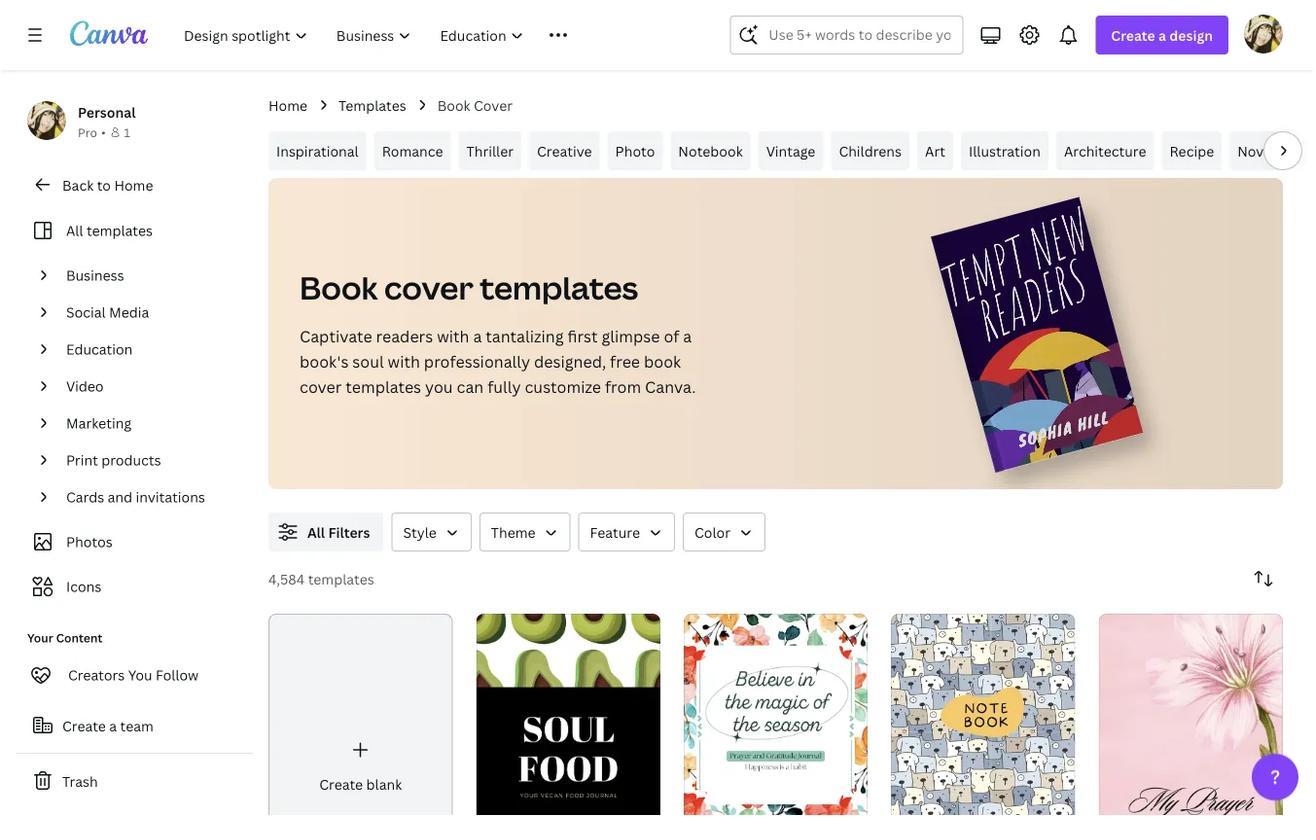 Task type: describe. For each thing, give the bounding box(es) containing it.
customize
[[525, 377, 601, 398]]

book cover
[[438, 96, 513, 114]]

photo
[[616, 142, 655, 160]]

print products
[[66, 451, 161, 470]]

video link
[[58, 368, 241, 405]]

marketing
[[66, 414, 131, 433]]

creators you follow link
[[16, 656, 253, 695]]

vintage link
[[759, 131, 824, 170]]

fully
[[488, 377, 521, 398]]

print products link
[[58, 442, 241, 479]]

your content
[[27, 630, 103, 646]]

notebook
[[679, 142, 743, 160]]

photos link
[[27, 524, 241, 561]]

designed,
[[534, 351, 606, 372]]

cover
[[474, 96, 513, 114]]

recipe link
[[1162, 131, 1222, 170]]

book's
[[300, 351, 349, 372]]

blank
[[366, 775, 402, 794]]

social media link
[[58, 294, 241, 331]]

templates down back to home
[[87, 221, 153, 240]]

create a team
[[62, 717, 154, 735]]

trash
[[62, 772, 98, 791]]

content
[[56, 630, 103, 646]]

all for all templates
[[66, 221, 83, 240]]

Sort by button
[[1245, 560, 1284, 598]]

all templates link
[[27, 212, 241, 249]]

video
[[66, 377, 104, 396]]

book for book cover templates
[[300, 267, 378, 309]]

business
[[66, 266, 124, 285]]

stephanie aranda image
[[1245, 14, 1284, 53]]

from
[[605, 377, 641, 398]]

theme button
[[480, 513, 571, 552]]

4,584 templates
[[269, 570, 374, 588]]

book
[[644, 351, 681, 372]]

a right the of
[[683, 326, 692, 347]]

back to home link
[[16, 165, 253, 204]]

novel
[[1238, 142, 1276, 160]]

free
[[610, 351, 640, 372]]

social media
[[66, 303, 149, 322]]

1 horizontal spatial with
[[437, 326, 469, 347]]

a inside create a design dropdown button
[[1159, 26, 1167, 44]]

create a design button
[[1096, 16, 1229, 54]]

back
[[62, 176, 94, 194]]

icons link
[[27, 568, 241, 605]]

all filters
[[308, 523, 370, 542]]

all for all filters
[[308, 523, 325, 542]]

architecture
[[1064, 142, 1147, 160]]

create blank
[[319, 775, 402, 794]]

0 vertical spatial home
[[269, 96, 308, 114]]

Search search field
[[769, 17, 951, 54]]

back to home
[[62, 176, 153, 194]]

glimpse
[[602, 326, 660, 347]]

create for create a team
[[62, 717, 106, 735]]

romance
[[382, 142, 443, 160]]

your
[[27, 630, 53, 646]]

1
[[124, 124, 130, 140]]

feature button
[[579, 513, 675, 552]]

architecture link
[[1057, 131, 1155, 170]]

can
[[457, 377, 484, 398]]

art link
[[918, 131, 954, 170]]

captivate
[[300, 326, 372, 347]]

book for book cover
[[438, 96, 471, 114]]

personal
[[78, 103, 136, 121]]

to
[[97, 176, 111, 194]]

invitations
[[136, 488, 205, 507]]

creators you follow
[[68, 666, 199, 685]]

inspirational
[[276, 142, 359, 160]]

cards and invitations
[[66, 488, 205, 507]]

0 horizontal spatial with
[[388, 351, 420, 372]]

1 horizontal spatial cover
[[384, 267, 474, 309]]

pro •
[[78, 124, 106, 140]]

romance link
[[374, 131, 451, 170]]

all templates
[[66, 221, 153, 240]]

icons
[[66, 578, 101, 596]]

green orange feminine floral women prayer journal book cover image
[[684, 614, 868, 816]]

templates
[[339, 96, 406, 114]]

tantalizing
[[486, 326, 564, 347]]

•
[[101, 124, 106, 140]]

education link
[[58, 331, 241, 368]]

photo link
[[608, 131, 663, 170]]

templates inside captivate readers with a tantalizing first glimpse of a book's soul with professionally designed, free book cover templates you can fully customize from canva.
[[346, 377, 421, 398]]

home link
[[269, 94, 308, 116]]

soul
[[353, 351, 384, 372]]

you
[[128, 666, 152, 685]]

cards and invitations link
[[58, 479, 241, 516]]



Task type: vqa. For each thing, say whether or not it's contained in the screenshot.
Recipe
yes



Task type: locate. For each thing, give the bounding box(es) containing it.
create inside 'link'
[[319, 775, 363, 794]]

a inside create a team button
[[109, 717, 117, 735]]

0 horizontal spatial home
[[114, 176, 153, 194]]

0 vertical spatial cover
[[384, 267, 474, 309]]

2 vertical spatial create
[[319, 775, 363, 794]]

filters
[[328, 523, 370, 542]]

professionally
[[424, 351, 530, 372]]

all down back
[[66, 221, 83, 240]]

products
[[101, 451, 161, 470]]

0 horizontal spatial cover
[[300, 377, 342, 398]]

childrens
[[839, 142, 902, 160]]

color button
[[683, 513, 766, 552]]

readers
[[376, 326, 433, 347]]

book left cover on the left top
[[438, 96, 471, 114]]

theme
[[491, 523, 536, 542]]

with down readers
[[388, 351, 420, 372]]

all inside button
[[308, 523, 325, 542]]

marketing link
[[58, 405, 241, 442]]

feature
[[590, 523, 640, 542]]

education
[[66, 340, 133, 359]]

a up professionally
[[473, 326, 482, 347]]

canva.
[[645, 377, 696, 398]]

create
[[1112, 26, 1156, 44], [62, 717, 106, 735], [319, 775, 363, 794]]

a left design
[[1159, 26, 1167, 44]]

1 horizontal spatial all
[[308, 523, 325, 542]]

0 vertical spatial book
[[438, 96, 471, 114]]

2 horizontal spatial create
[[1112, 26, 1156, 44]]

cover up readers
[[384, 267, 474, 309]]

cards
[[66, 488, 104, 507]]

1 horizontal spatial home
[[269, 96, 308, 114]]

follow
[[156, 666, 199, 685]]

childrens link
[[831, 131, 910, 170]]

of
[[664, 326, 680, 347]]

cover
[[384, 267, 474, 309], [300, 377, 342, 398]]

green and white guacamole food journal book cover image
[[476, 614, 661, 816]]

trash link
[[16, 762, 253, 801]]

team
[[120, 717, 154, 735]]

style button
[[392, 513, 472, 552]]

all left filters at the left of page
[[308, 523, 325, 542]]

create a team button
[[16, 706, 253, 745]]

templates down soul
[[346, 377, 421, 398]]

creators
[[68, 666, 125, 685]]

all filters button
[[269, 513, 384, 552]]

a left "team"
[[109, 717, 117, 735]]

thriller link
[[459, 131, 522, 170]]

1 vertical spatial with
[[388, 351, 420, 372]]

create for create a design
[[1112, 26, 1156, 44]]

create left blank
[[319, 775, 363, 794]]

art
[[925, 142, 946, 160]]

book up captivate
[[300, 267, 378, 309]]

create inside button
[[62, 717, 106, 735]]

create a blank book cover element
[[269, 614, 453, 816]]

create for create blank
[[319, 775, 363, 794]]

novel link
[[1230, 131, 1284, 170]]

0 vertical spatial all
[[66, 221, 83, 240]]

creative
[[537, 142, 592, 160]]

0 horizontal spatial create
[[62, 717, 106, 735]]

home up 'inspirational' link
[[269, 96, 308, 114]]

a
[[1159, 26, 1167, 44], [473, 326, 482, 347], [683, 326, 692, 347], [109, 717, 117, 735]]

create inside dropdown button
[[1112, 26, 1156, 44]]

illustration link
[[961, 131, 1049, 170]]

business link
[[58, 257, 241, 294]]

cover down book's
[[300, 377, 342, 398]]

0 horizontal spatial all
[[66, 221, 83, 240]]

media
[[109, 303, 149, 322]]

pink simple prayer journal book cover image
[[1099, 614, 1284, 816]]

captivate readers with a tantalizing first glimpse of a book's soul with professionally designed, free book cover templates you can fully customize from canva.
[[300, 326, 696, 398]]

design
[[1170, 26, 1213, 44]]

1 horizontal spatial book
[[438, 96, 471, 114]]

templates up 'first'
[[480, 267, 638, 309]]

1 vertical spatial book
[[300, 267, 378, 309]]

cover inside captivate readers with a tantalizing first glimpse of a book's soul with professionally designed, free book cover templates you can fully customize from canva.
[[300, 377, 342, 398]]

0 vertical spatial with
[[437, 326, 469, 347]]

book cover templates image
[[868, 178, 1284, 489], [931, 197, 1143, 473]]

notebook link
[[671, 131, 751, 170]]

0 vertical spatial create
[[1112, 26, 1156, 44]]

create a design
[[1112, 26, 1213, 44]]

first
[[568, 326, 598, 347]]

create left design
[[1112, 26, 1156, 44]]

1 vertical spatial home
[[114, 176, 153, 194]]

and
[[108, 488, 132, 507]]

4,584
[[269, 570, 305, 588]]

with
[[437, 326, 469, 347], [388, 351, 420, 372]]

photos
[[66, 533, 113, 551]]

templates link
[[339, 94, 406, 116]]

social
[[66, 303, 106, 322]]

creative link
[[529, 131, 600, 170]]

with up professionally
[[437, 326, 469, 347]]

create down creators
[[62, 717, 106, 735]]

1 horizontal spatial create
[[319, 775, 363, 794]]

1 vertical spatial all
[[308, 523, 325, 542]]

templates down all filters
[[308, 570, 374, 588]]

vintage
[[767, 142, 816, 160]]

inspirational link
[[269, 131, 367, 170]]

home
[[269, 96, 308, 114], [114, 176, 153, 194]]

all
[[66, 221, 83, 240], [308, 523, 325, 542]]

print
[[66, 451, 98, 470]]

pro
[[78, 124, 97, 140]]

None search field
[[730, 16, 964, 54]]

home right to
[[114, 176, 153, 194]]

book cover templates
[[300, 267, 638, 309]]

1 vertical spatial cover
[[300, 377, 342, 398]]

recipe
[[1170, 142, 1215, 160]]

blue beige yellow cute illustrated cat dog background notebook cover image
[[892, 614, 1076, 816]]

thriller
[[467, 142, 514, 160]]

0 horizontal spatial book
[[300, 267, 378, 309]]

color
[[695, 523, 731, 542]]

1 vertical spatial create
[[62, 717, 106, 735]]

top level navigation element
[[171, 16, 683, 54], [171, 16, 683, 54]]

illustration
[[969, 142, 1041, 160]]



